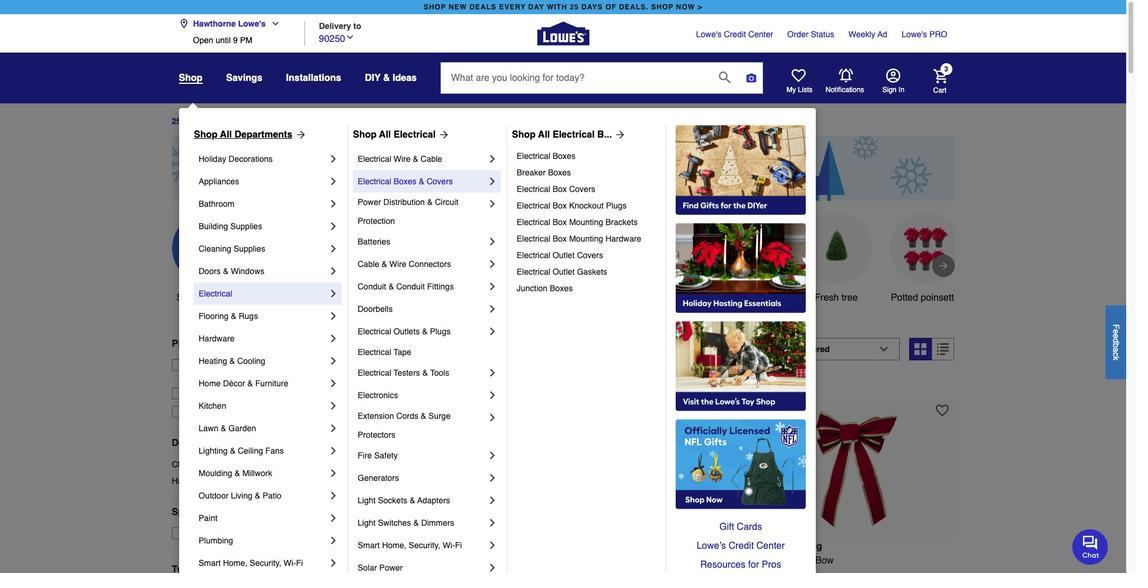 Task type: describe. For each thing, give the bounding box(es) containing it.
5013254527 element
[[758, 378, 813, 389]]

fresh
[[815, 293, 839, 303]]

lighting & ceiling fans link
[[199, 440, 328, 462]]

electrical box knockout plugs link
[[517, 198, 658, 214]]

heart outline image
[[936, 404, 949, 417]]

electrical outlet gaskets
[[517, 267, 607, 277]]

& left tools
[[422, 368, 428, 378]]

moulding & millwork
[[199, 469, 272, 478]]

light switches & dimmers
[[358, 519, 454, 528]]

bathroom
[[199, 199, 235, 209]]

decorations down holiday living
[[503, 344, 586, 361]]

status
[[811, 30, 835, 39]]

store
[[209, 361, 229, 370]]

pm
[[240, 35, 252, 45]]

covers up circuit at the left top of the page
[[427, 177, 453, 186]]

& up heating
[[205, 339, 212, 349]]

special offers
[[172, 507, 235, 518]]

shop new deals every day with 25 days of deals. shop now > link
[[421, 0, 705, 14]]

& left patio
[[255, 491, 260, 501]]

chevron right image for outdoor living & patio
[[328, 490, 339, 502]]

notifications
[[826, 86, 864, 94]]

25 days of deals
[[172, 117, 238, 126]]

box for plugs
[[553, 201, 567, 211]]

pickup & delivery
[[172, 339, 252, 349]]

supplies for building supplies
[[230, 222, 262, 231]]

wi- for the leftmost smart home, security, wi-fi link
[[284, 559, 296, 568]]

2 shop from the left
[[651, 3, 674, 11]]

chevron right image for extension cords & surge protectors
[[487, 412, 498, 424]]

decorations for christmas decorations
[[211, 460, 256, 469]]

diy & ideas
[[365, 73, 417, 83]]

lowe's home improvement account image
[[886, 69, 900, 83]]

electrical for electrical outlets & plugs
[[358, 327, 391, 336]]

cleaning
[[199, 244, 231, 254]]

open
[[193, 35, 213, 45]]

box for hardware
[[553, 234, 567, 244]]

plugs for electrical outlets & plugs
[[430, 327, 451, 336]]

20.62- inside holiday living 100-count 20.62-ft white incandescent plug- in christmas string lights
[[394, 556, 421, 566]]

electrical for electrical outlet covers
[[517, 251, 550, 260]]

chevron right image for electrical boxes & covers
[[487, 176, 498, 187]]

connectors
[[409, 260, 451, 269]]

20.62- inside 100-count 20.62-ft multicolor incandescent plug-in christmas string lights
[[599, 556, 626, 566]]

in inside 100-count 20.62-ft multicolor incandescent plug-in christmas string lights
[[575, 570, 583, 574]]

k
[[1112, 356, 1121, 361]]

diy
[[365, 73, 381, 83]]

shop for shop
[[179, 73, 203, 83]]

boxes for electrical boxes
[[553, 151, 576, 161]]

living for holiday living 100-count 20.62-ft white incandescent plug- in christmas string lights
[[384, 541, 412, 552]]

1 conduit from the left
[[358, 282, 386, 292]]

conduit & conduit fittings link
[[358, 276, 487, 298]]

hanukkah decorations
[[172, 477, 256, 486]]

doorbells
[[358, 305, 393, 314]]

chevron right image for smart home, security, wi-fi
[[487, 540, 498, 552]]

holiday for holiday living
[[537, 293, 569, 303]]

appliances
[[199, 177, 239, 186]]

electrical testers & tools
[[358, 368, 449, 378]]

tree for artificial tree
[[307, 293, 323, 303]]

chevron right image for electrical testers & tools
[[487, 367, 498, 379]]

power inside power distribution & circuit protection
[[358, 198, 381, 207]]

sign
[[883, 86, 897, 94]]

generators
[[358, 474, 399, 483]]

cable & wire connectors
[[358, 260, 451, 269]]

outdoor living & patio
[[199, 491, 282, 501]]

savings inside button
[[460, 293, 494, 303]]

count inside holiday living 100-count 20.62-ft white incandescent plug- in christmas string lights
[[366, 556, 391, 566]]

compare for "5013254527" element
[[779, 379, 813, 388]]

electrical for electrical boxes & covers
[[358, 177, 391, 186]]

security, for chevron right image related to smart home, security, wi-fi
[[409, 541, 440, 551]]

0 vertical spatial savings button
[[226, 67, 262, 89]]

pros
[[762, 560, 781, 571]]

chevron right image for generators
[[487, 472, 498, 484]]

25 days of deals. shop new deals every day. while supplies last. image
[[172, 136, 955, 201]]

all for shop all electrical b...
[[538, 130, 550, 140]]

hawthorne lowe's button
[[179, 12, 285, 35]]

100- inside 100-count 20.62-ft multicolor incandescent plug-in christmas string lights
[[553, 556, 571, 566]]

smart for the leftmost smart home, security, wi-fi link
[[199, 559, 221, 568]]

& down electrical wire & cable link
[[419, 177, 424, 186]]

led button
[[352, 213, 423, 305]]

chevron right image for lawn & garden
[[328, 423, 339, 435]]

string inside 100-count 20.62-ft multicolor incandescent plug-in christmas string lights
[[630, 570, 655, 574]]

chevron down image inside the hawthorne lowe's button
[[266, 19, 280, 28]]

extension cords & surge protectors link
[[358, 407, 487, 445]]

chevron right image for appliances
[[328, 176, 339, 187]]

chevron right image for electrical outlets & plugs
[[487, 326, 498, 338]]

& right outlets
[[422, 327, 428, 336]]

lowe's home improvement lists image
[[792, 69, 806, 83]]

bow
[[816, 556, 834, 566]]

mounting for hardware
[[569, 234, 603, 244]]

chevron right image for electrical
[[328, 288, 339, 300]]

lowe's inside lowe's pro link
[[902, 30, 927, 39]]

chevron right image for flooring & rugs
[[328, 310, 339, 322]]

fire safety
[[358, 451, 398, 461]]

shop for shop all deals
[[176, 293, 199, 303]]

electrical for electrical outlet gaskets
[[517, 267, 550, 277]]

credit for lowe's
[[729, 541, 754, 552]]

electrical for electrical box covers
[[517, 184, 550, 194]]

chevron right image for light sockets & adapters
[[487, 495, 498, 507]]

center for lowe's credit center
[[757, 541, 785, 552]]

brackets
[[606, 218, 638, 227]]

batteries
[[358, 237, 390, 247]]

& left rugs at the left bottom
[[231, 312, 236, 321]]

light for light sockets & adapters
[[358, 496, 376, 506]]

visit the lowe's toy shop. image
[[676, 322, 806, 412]]

chevron right image for moulding & millwork
[[328, 468, 339, 480]]

building supplies
[[199, 222, 262, 231]]

rugs
[[239, 312, 258, 321]]

search image
[[719, 71, 731, 83]]

cart
[[933, 86, 947, 94]]

holiday for holiday decorations
[[199, 154, 226, 164]]

moulding
[[199, 469, 232, 478]]

& left 'ceiling' on the left of page
[[230, 446, 236, 456]]

days
[[183, 117, 203, 126]]

plumbing
[[199, 536, 233, 546]]

electrical for electrical testers & tools
[[358, 368, 391, 378]]

ft inside 100-count 20.62-ft multicolor incandescent plug-in christmas string lights
[[626, 556, 631, 566]]

0 horizontal spatial cable
[[358, 260, 379, 269]]

free
[[190, 361, 207, 370]]

solar power
[[358, 564, 403, 573]]

chevron right image for home décor & furniture
[[328, 378, 339, 390]]

christmas inside holiday living 100-count 20.62-ft white incandescent plug- in christmas string lights
[[358, 570, 400, 574]]

count inside 100-count 20.62-ft multicolor incandescent plug-in christmas string lights
[[571, 556, 597, 566]]

1 vertical spatial delivery
[[215, 339, 252, 349]]

outlet for covers
[[553, 251, 575, 260]]

building
[[199, 222, 228, 231]]

hanging
[[639, 293, 674, 303]]

covers for electrical box covers
[[569, 184, 596, 194]]

breaker boxes link
[[517, 164, 658, 181]]

holiday living
[[537, 293, 596, 303]]

fresh tree button
[[801, 213, 872, 305]]

boxes for electrical boxes & covers
[[394, 177, 417, 186]]

hawthorne lowe's
[[193, 19, 266, 28]]

location image
[[179, 19, 188, 28]]

f
[[1112, 324, 1121, 329]]

ft inside holiday living 100-count 20.62-ft white incandescent plug- in christmas string lights
[[421, 556, 426, 566]]

knockout
[[569, 201, 604, 211]]

moulding & millwork link
[[199, 462, 328, 485]]

chevron right image for paint
[[328, 513, 339, 525]]

pro
[[930, 30, 948, 39]]

arrow right image
[[612, 129, 626, 141]]

3
[[944, 65, 948, 74]]

security, for smart home, security, wi-fi chevron right icon
[[250, 559, 281, 568]]

& down batteries
[[382, 260, 387, 269]]

lowe's credit center link
[[676, 537, 806, 556]]

shop for shop all electrical b...
[[512, 130, 536, 140]]

hanukkah decorations link
[[172, 475, 328, 487]]

my
[[787, 86, 796, 94]]

electrical for electrical boxes
[[517, 151, 550, 161]]

& left millwork
[[235, 469, 240, 478]]

lawn & garden
[[199, 424, 256, 433]]

chevron right image for electronics
[[487, 390, 498, 402]]

artificial tree button
[[262, 213, 333, 305]]

chevron right image for power distribution & circuit protection
[[487, 198, 498, 210]]

chevron right image for heating & cooling
[[328, 355, 339, 367]]

chevron right image for holiday decorations
[[328, 153, 339, 165]]

now
[[676, 3, 695, 11]]

electrical for electrical box mounting hardware
[[517, 234, 550, 244]]

tree for fresh tree
[[842, 293, 858, 303]]

all for shop all deals
[[201, 293, 211, 303]]

light for light switches & dimmers
[[358, 519, 376, 528]]

chevron right image for batteries
[[487, 236, 498, 248]]

fi for smart home, security, wi-fi link to the right
[[455, 541, 462, 551]]

chevron right image for smart home, security, wi-fi
[[328, 558, 339, 569]]

electrical boxes link
[[517, 148, 658, 164]]

compare for the 1001813120 element
[[369, 379, 403, 388]]

living for holiday living
[[572, 293, 596, 303]]

all for shop all electrical
[[379, 130, 391, 140]]

arrow right image for shop all electrical
[[436, 129, 450, 141]]

supplies for cleaning supplies
[[234, 244, 265, 254]]

fittings
[[427, 282, 454, 292]]

1 horizontal spatial cable
[[421, 154, 442, 164]]

chevron right image for light switches & dimmers
[[487, 517, 498, 529]]

sale
[[206, 529, 223, 539]]

boxes for junction boxes
[[550, 284, 573, 293]]

0 vertical spatial wire
[[394, 154, 411, 164]]

living for outdoor living & patio
[[231, 491, 253, 501]]

electrical outlet gaskets link
[[517, 264, 658, 280]]

cable & wire connectors link
[[358, 253, 487, 276]]

white inside holiday living 100-count 20.62-ft white incandescent plug- in christmas string lights
[[429, 556, 453, 566]]

officially licensed n f l gifts. shop now. image
[[676, 420, 806, 510]]

gift cards link
[[676, 518, 806, 537]]

90250
[[319, 33, 345, 44]]

chevron right image for cable & wire connectors
[[487, 258, 498, 270]]

red
[[796, 556, 813, 566]]

fans
[[265, 446, 284, 456]]

lowe's home improvement logo image
[[537, 7, 589, 59]]

departments inside shop all departments link
[[235, 130, 292, 140]]

sign in
[[883, 86, 905, 94]]

0 horizontal spatial 25
[[172, 117, 181, 126]]

on
[[193, 529, 204, 539]]

2 conduit from the left
[[396, 282, 425, 292]]

products
[[375, 344, 429, 361]]

shop all electrical b...
[[512, 130, 612, 140]]

artificial tree
[[271, 293, 323, 303]]

christmas decorations link
[[172, 459, 328, 471]]

millwork
[[242, 469, 272, 478]]

decorations for hanukkah decorations
[[211, 477, 256, 486]]

hardware inside 'link'
[[606, 234, 642, 244]]

chevron right image for bathroom
[[328, 198, 339, 210]]

lowe's home improvement notification center image
[[839, 69, 853, 83]]

extension cords & surge protectors
[[358, 412, 453, 440]]

& inside button
[[260, 372, 265, 382]]

batteries link
[[358, 231, 487, 253]]

hanging decoration
[[635, 293, 679, 317]]

chevron right image for hardware
[[328, 333, 339, 345]]

shop all deals button
[[172, 213, 243, 305]]

0 horizontal spatial hardware
[[199, 334, 235, 344]]

& right store
[[230, 357, 235, 366]]

outdoor living & patio link
[[199, 485, 328, 507]]

2 e from the top
[[1112, 334, 1121, 338]]

protection
[[358, 216, 395, 226]]

gaskets
[[577, 267, 607, 277]]



Task type: locate. For each thing, give the bounding box(es) containing it.
0 vertical spatial plugs
[[606, 201, 627, 211]]

1 vertical spatial security,
[[250, 559, 281, 568]]

100-
[[347, 556, 366, 566], [553, 556, 571, 566]]

incandescent inside holiday living 100-count 20.62-ft white incandescent plug- in christmas string lights
[[456, 556, 512, 566]]

departments down lawn
[[172, 438, 230, 449]]

0 vertical spatial delivery
[[319, 21, 351, 30]]

1 horizontal spatial 25
[[570, 3, 579, 11]]

lowe's up pm at top left
[[238, 19, 266, 28]]

1 horizontal spatial 20.62-
[[599, 556, 626, 566]]

plugs inside "link"
[[606, 201, 627, 211]]

2 light from the top
[[358, 519, 376, 528]]

covers for electrical outlet covers
[[577, 251, 603, 260]]

power distribution & circuit protection link
[[358, 193, 487, 231]]

electrical wire & cable
[[358, 154, 442, 164]]

1 shop from the left
[[194, 130, 218, 140]]

string right solar power
[[403, 570, 428, 574]]

1 horizontal spatial plug-
[[553, 570, 575, 574]]

hawthorne inside button
[[190, 372, 230, 382]]

electrical for electrical wire & cable
[[358, 154, 391, 164]]

chevron right image for plumbing
[[328, 535, 339, 547]]

0 horizontal spatial in
[[433, 344, 444, 361]]

deals
[[470, 3, 497, 11]]

list view image
[[938, 343, 949, 355]]

chevron right image for fire safety
[[487, 450, 498, 462]]

chevron right image for cleaning supplies
[[328, 243, 339, 255]]

outlet for gaskets
[[553, 267, 575, 277]]

all for shop all departments
[[220, 130, 232, 140]]

holiday hosting essentials. image
[[676, 224, 806, 313]]

breaker boxes
[[517, 168, 571, 177]]

electrical outlet covers
[[517, 251, 603, 260]]

living for holiday living 8.5-in w red bow
[[795, 541, 822, 552]]

1 horizontal spatial wi-
[[443, 541, 455, 551]]

holiday up tools
[[448, 344, 500, 361]]

0 horizontal spatial security,
[[250, 559, 281, 568]]

wi- down plumbing link at the bottom left of page
[[284, 559, 296, 568]]

2 vertical spatial delivery
[[208, 407, 238, 417]]

in up tools
[[433, 344, 444, 361]]

& up led
[[389, 282, 394, 292]]

hawthorne inside button
[[193, 19, 236, 28]]

tape
[[394, 348, 411, 357]]

chevron down image inside the 90250 button
[[345, 32, 355, 42]]

20.62- left 'multicolor'
[[599, 556, 626, 566]]

arrow right image up holiday decorations "link"
[[292, 129, 307, 141]]

shop inside button
[[176, 293, 199, 303]]

b...
[[597, 130, 612, 140]]

pickup up hawthorne lowe's & nearby stores button
[[231, 361, 256, 370]]

center for lowe's credit center
[[749, 30, 773, 39]]

fire
[[358, 451, 372, 461]]

bathroom link
[[199, 193, 328, 215]]

home, for the leftmost smart home, security, wi-fi link
[[223, 559, 247, 568]]

holiday for holiday living 8.5-in w red bow
[[758, 541, 792, 552]]

smart down plumbing
[[199, 559, 221, 568]]

1 vertical spatial departments
[[172, 438, 230, 449]]

arrow right image for shop all departments
[[292, 129, 307, 141]]

circuit
[[435, 198, 459, 207]]

cords
[[396, 412, 419, 421]]

0 horizontal spatial in
[[347, 570, 355, 574]]

1 vertical spatial smart
[[199, 559, 221, 568]]

1 shop from the left
[[424, 3, 446, 11]]

credit up 'search' icon
[[724, 30, 746, 39]]

& left dimmers
[[413, 519, 419, 528]]

living inside holiday living 8.5-in w red bow
[[795, 541, 822, 552]]

power distribution & circuit protection
[[358, 198, 461, 226]]

0 horizontal spatial count
[[366, 556, 391, 566]]

electrical for electrical tape
[[358, 348, 391, 357]]

1 100- from the left
[[347, 556, 366, 566]]

deals inside button
[[214, 293, 238, 303]]

0 vertical spatial savings
[[226, 73, 262, 83]]

& inside 'link'
[[247, 379, 253, 389]]

1 lights from the left
[[430, 570, 456, 574]]

1 vertical spatial wire
[[390, 260, 407, 269]]

lowe's inside the hawthorne lowe's button
[[238, 19, 266, 28]]

0 vertical spatial light
[[358, 496, 376, 506]]

living up the red at right
[[795, 541, 822, 552]]

0 horizontal spatial lights
[[430, 570, 456, 574]]

shop for shop all departments
[[194, 130, 218, 140]]

decorations down lighting & ceiling fans
[[211, 460, 256, 469]]

1 horizontal spatial home,
[[382, 541, 407, 551]]

1 horizontal spatial fi
[[455, 541, 462, 551]]

& right sockets
[[410, 496, 415, 506]]

2 string from the left
[[630, 570, 655, 574]]

2 count from the left
[[571, 556, 597, 566]]

compare
[[369, 379, 403, 388], [779, 379, 813, 388]]

conduit down cable & wire connectors
[[396, 282, 425, 292]]

1 horizontal spatial pickup
[[231, 361, 256, 370]]

None search field
[[441, 62, 763, 105]]

savings up 198 products in holiday decorations
[[460, 293, 494, 303]]

chevron right image for electrical wire & cable
[[487, 153, 498, 165]]

security, up solar power link
[[409, 541, 440, 551]]

décor
[[223, 379, 245, 389]]

0 vertical spatial wi-
[[443, 541, 455, 551]]

all up electrical wire & cable
[[379, 130, 391, 140]]

1 mounting from the top
[[569, 218, 603, 227]]

electrical inside "link"
[[517, 201, 550, 211]]

wire up conduit & conduit fittings
[[390, 260, 407, 269]]

smart home, security, wi-fi for the leftmost smart home, security, wi-fi link
[[199, 559, 303, 568]]

1 horizontal spatial tree
[[842, 293, 858, 303]]

0 vertical spatial 25
[[570, 3, 579, 11]]

1 horizontal spatial security,
[[409, 541, 440, 551]]

& right doors
[[223, 267, 229, 276]]

in inside holiday living 100-count 20.62-ft white incandescent plug- in christmas string lights
[[347, 570, 355, 574]]

order status link
[[788, 28, 835, 40]]

camera image
[[746, 72, 757, 84]]

1 vertical spatial smart home, security, wi-fi
[[199, 559, 303, 568]]

0 vertical spatial smart
[[358, 541, 380, 551]]

lowe's credit center
[[696, 30, 773, 39]]

home décor & furniture
[[199, 379, 288, 389]]

lights inside 100-count 20.62-ft multicolor incandescent plug-in christmas string lights
[[658, 570, 683, 574]]

boxes down shop all electrical b...
[[553, 151, 576, 161]]

living down electrical outlet gaskets link
[[572, 293, 596, 303]]

2 horizontal spatial arrow right image
[[938, 260, 949, 272]]

decorations for holiday decorations
[[229, 154, 273, 164]]

plugs up electrical tape link
[[430, 327, 451, 336]]

1 vertical spatial light
[[358, 519, 376, 528]]

1 horizontal spatial conduit
[[396, 282, 425, 292]]

center left order at the top right of page
[[749, 30, 773, 39]]

0 vertical spatial departments
[[235, 130, 292, 140]]

smart home, security, wi-fi
[[358, 541, 462, 551], [199, 559, 303, 568]]

lawn
[[199, 424, 218, 433]]

paint link
[[199, 507, 328, 530]]

e up "d"
[[1112, 329, 1121, 334]]

smart for smart home, security, wi-fi link to the right
[[358, 541, 380, 551]]

generators link
[[358, 467, 487, 490]]

resources
[[700, 560, 746, 571]]

1 horizontal spatial in
[[575, 570, 583, 574]]

100- inside holiday living 100-count 20.62-ft white incandescent plug- in christmas string lights
[[347, 556, 366, 566]]

1 horizontal spatial shop
[[651, 3, 674, 11]]

0 vertical spatial credit
[[724, 30, 746, 39]]

0 horizontal spatial departments
[[172, 438, 230, 449]]

fire safety link
[[358, 445, 487, 467]]

covers up "gaskets"
[[577, 251, 603, 260]]

& left circuit at the left top of the page
[[427, 198, 433, 207]]

savings down pm at top left
[[226, 73, 262, 83]]

holiday inside "link"
[[199, 154, 226, 164]]

mounting inside 'link'
[[569, 234, 603, 244]]

0 horizontal spatial fi
[[296, 559, 303, 568]]

delivery up the lawn & garden
[[208, 407, 238, 417]]

1 vertical spatial 25
[[172, 117, 181, 126]]

deals right 'of'
[[215, 117, 238, 126]]

decorations
[[229, 154, 273, 164], [503, 344, 586, 361], [211, 460, 256, 469], [211, 477, 256, 486]]

8.5-
[[758, 556, 774, 566]]

plugs for electrical box knockout plugs
[[606, 201, 627, 211]]

with
[[547, 3, 567, 11]]

box down electrical box covers
[[553, 201, 567, 211]]

tools
[[430, 368, 449, 378]]

lights down dimmers
[[430, 570, 456, 574]]

1 box from the top
[[553, 184, 567, 194]]

holiday
[[199, 154, 226, 164], [537, 293, 569, 303], [448, 344, 500, 361], [347, 541, 381, 552], [758, 541, 792, 552]]

d
[[1112, 338, 1121, 343]]

departments inside departments element
[[172, 438, 230, 449]]

shop inside shop all departments link
[[194, 130, 218, 140]]

lowe's inside hawthorne lowe's & nearby stores button
[[232, 372, 257, 382]]

1 vertical spatial chevron down image
[[345, 32, 355, 42]]

1 incandescent from the left
[[456, 556, 512, 566]]

box up electrical outlet covers
[[553, 234, 567, 244]]

0 horizontal spatial chevron down image
[[266, 19, 280, 28]]

2 mounting from the top
[[569, 234, 603, 244]]

3 box from the top
[[553, 218, 567, 227]]

2 incandescent from the left
[[677, 556, 733, 566]]

electrical boxes & covers
[[358, 177, 453, 186]]

shop up electrical boxes
[[512, 130, 536, 140]]

holiday inside holiday living 8.5-in w red bow
[[758, 541, 792, 552]]

adapters
[[417, 496, 450, 506]]

pickup up free
[[172, 339, 203, 349]]

shop up electrical wire & cable
[[353, 130, 377, 140]]

arrow right image inside shop all departments link
[[292, 129, 307, 141]]

of
[[606, 3, 617, 11]]

1 vertical spatial credit
[[729, 541, 754, 552]]

& right lawn
[[221, 424, 226, 433]]

0 vertical spatial white
[[734, 293, 759, 303]]

living inside holiday living 100-count 20.62-ft white incandescent plug- in christmas string lights
[[384, 541, 412, 552]]

power up protection
[[358, 198, 381, 207]]

doors & windows link
[[199, 260, 328, 283]]

2 20.62- from the left
[[599, 556, 626, 566]]

0 vertical spatial security,
[[409, 541, 440, 551]]

security,
[[409, 541, 440, 551], [250, 559, 281, 568]]

shop left 'new'
[[424, 3, 446, 11]]

doorbells link
[[358, 298, 487, 321]]

conduit
[[358, 282, 386, 292], [396, 282, 425, 292]]

2 shop from the left
[[353, 130, 377, 140]]

gift
[[720, 522, 734, 533]]

0 horizontal spatial plugs
[[430, 327, 451, 336]]

home
[[199, 379, 221, 389]]

lights inside holiday living 100-count 20.62-ft white incandescent plug- in christmas string lights
[[430, 570, 456, 574]]

1 vertical spatial center
[[757, 541, 785, 552]]

nearby
[[267, 372, 293, 382]]

delivery to
[[319, 21, 361, 30]]

mounting down knockout
[[569, 218, 603, 227]]

center inside lowe's credit center link
[[757, 541, 785, 552]]

light left switches
[[358, 519, 376, 528]]

my lists link
[[787, 69, 813, 95]]

25 right with
[[570, 3, 579, 11]]

0 vertical spatial plug-
[[515, 556, 537, 566]]

1 ft from the left
[[421, 556, 426, 566]]

0 horizontal spatial christmas
[[172, 460, 209, 469]]

light inside "light switches & dimmers" link
[[358, 519, 376, 528]]

0 vertical spatial in
[[433, 344, 444, 361]]

compare inside "5013254527" element
[[779, 379, 813, 388]]

compare inside the 1001813120 element
[[369, 379, 403, 388]]

chevron right image for doors & windows
[[328, 266, 339, 277]]

covers
[[427, 177, 453, 186], [569, 184, 596, 194], [577, 251, 603, 260]]

lowe's
[[697, 541, 726, 552]]

incandescent inside 100-count 20.62-ft multicolor incandescent plug-in christmas string lights
[[677, 556, 733, 566]]

b
[[1112, 343, 1121, 348]]

living down "hanukkah decorations" link
[[231, 491, 253, 501]]

hanging decoration button
[[621, 213, 692, 319]]

on sale
[[193, 529, 223, 539]]

lowe's inside 'lowe's credit center' link
[[696, 30, 722, 39]]

electrical tape link
[[358, 343, 498, 362]]

1 vertical spatial outlet
[[553, 267, 575, 277]]

electrical boxes & covers link
[[358, 170, 487, 193]]

0 horizontal spatial arrow right image
[[292, 129, 307, 141]]

1 outlet from the top
[[553, 251, 575, 260]]

arrow right image up electrical wire & cable link
[[436, 129, 450, 141]]

all inside button
[[201, 293, 211, 303]]

0 vertical spatial center
[[749, 30, 773, 39]]

tree inside button
[[307, 293, 323, 303]]

white inside white button
[[734, 293, 759, 303]]

1 horizontal spatial smart home, security, wi-fi
[[358, 541, 462, 551]]

1 horizontal spatial white
[[734, 293, 759, 303]]

1 vertical spatial pickup
[[231, 361, 256, 370]]

shop for shop all electrical
[[353, 130, 377, 140]]

20.62- down the "light switches & dimmers" in the left of the page
[[394, 556, 421, 566]]

1 horizontal spatial lights
[[658, 570, 683, 574]]

2 100- from the left
[[553, 556, 571, 566]]

light down the generators
[[358, 496, 376, 506]]

shop all deals
[[176, 293, 238, 303]]

electrical box covers link
[[517, 181, 658, 198]]

25 left days
[[172, 117, 181, 126]]

home, for smart home, security, wi-fi link to the right
[[382, 541, 407, 551]]

1 horizontal spatial hardware
[[606, 234, 642, 244]]

& inside extension cords & surge protectors
[[421, 412, 426, 421]]

2 tree from the left
[[842, 293, 858, 303]]

boxes up distribution
[[394, 177, 417, 186]]

1 horizontal spatial smart home, security, wi-fi link
[[358, 535, 487, 557]]

& inside power distribution & circuit protection
[[427, 198, 433, 207]]

electrical inside 'link'
[[517, 234, 550, 244]]

smart home, security, wi-fi down plumbing link at the bottom left of page
[[199, 559, 303, 568]]

weekly ad link
[[849, 28, 888, 40]]

2 ft from the left
[[626, 556, 631, 566]]

christmas inside 100-count 20.62-ft multicolor incandescent plug-in christmas string lights
[[585, 570, 628, 574]]

conduit & conduit fittings
[[358, 282, 454, 292]]

0 vertical spatial power
[[358, 198, 381, 207]]

1 count from the left
[[366, 556, 391, 566]]

1 vertical spatial mounting
[[569, 234, 603, 244]]

delivery up 90250 at the top left
[[319, 21, 351, 30]]

0 vertical spatial deals
[[215, 117, 238, 126]]

conduit up led
[[358, 282, 386, 292]]

in inside holiday living 8.5-in w red bow
[[774, 556, 781, 566]]

1 string from the left
[[403, 570, 428, 574]]

& right cords
[[421, 412, 426, 421]]

chevron right image
[[328, 153, 339, 165], [487, 153, 498, 165], [487, 176, 498, 187], [328, 198, 339, 210], [328, 221, 339, 232], [487, 236, 498, 248], [328, 243, 339, 255], [487, 281, 498, 293], [328, 310, 339, 322], [328, 355, 339, 367], [328, 378, 339, 390], [328, 400, 339, 412], [487, 412, 498, 424], [328, 445, 339, 457], [487, 472, 498, 484], [487, 517, 498, 529], [328, 535, 339, 547], [328, 558, 339, 569]]

center inside 'lowe's credit center' link
[[749, 30, 773, 39]]

shop inside shop all electrical link
[[353, 130, 377, 140]]

0 horizontal spatial tree
[[307, 293, 323, 303]]

deals up flooring & rugs on the left bottom of the page
[[214, 293, 238, 303]]

electronics link
[[358, 384, 487, 407]]

supplies up windows
[[234, 244, 265, 254]]

& right décor
[[247, 379, 253, 389]]

1001813120 element
[[347, 378, 403, 389]]

holiday up solar
[[347, 541, 381, 552]]

1 horizontal spatial savings
[[460, 293, 494, 303]]

& right 'diy'
[[383, 73, 390, 83]]

1 vertical spatial white
[[429, 556, 453, 566]]

outlet down electrical outlet covers
[[553, 267, 575, 277]]

shop left now
[[651, 3, 674, 11]]

living down switches
[[384, 541, 412, 552]]

1 vertical spatial hawthorne
[[190, 372, 230, 382]]

ft down "light switches & dimmers" link
[[421, 556, 426, 566]]

all up electrical boxes
[[538, 130, 550, 140]]

1 horizontal spatial smart
[[358, 541, 380, 551]]

chevron right image for doorbells
[[487, 303, 498, 315]]

holiday living button
[[531, 213, 602, 305]]

box up electrical box knockout plugs in the top of the page
[[553, 184, 567, 194]]

hawthorne down store
[[190, 372, 230, 382]]

ft left 'multicolor'
[[626, 556, 631, 566]]

0 horizontal spatial wi-
[[284, 559, 296, 568]]

in inside button
[[899, 86, 905, 94]]

wi- for smart home, security, wi-fi link to the right
[[443, 541, 455, 551]]

sockets
[[378, 496, 407, 506]]

distribution
[[384, 198, 425, 207]]

mounting for brackets
[[569, 218, 603, 227]]

electrical outlets & plugs link
[[358, 321, 487, 343]]

lowe's down >
[[696, 30, 722, 39]]

smart home, security, wi-fi for smart home, security, wi-fi link to the right
[[358, 541, 462, 551]]

0 vertical spatial chevron down image
[[266, 19, 280, 28]]

flooring & rugs
[[199, 312, 258, 321]]

2 lights from the left
[[658, 570, 683, 574]]

1 horizontal spatial savings button
[[441, 213, 512, 305]]

2 box from the top
[[553, 201, 567, 211]]

0 horizontal spatial pickup
[[172, 339, 203, 349]]

shop inside shop all electrical b... link
[[512, 130, 536, 140]]

decorations inside "link"
[[229, 154, 273, 164]]

1 vertical spatial savings
[[460, 293, 494, 303]]

chevron right image
[[328, 176, 339, 187], [487, 198, 498, 210], [487, 258, 498, 270], [328, 266, 339, 277], [328, 288, 339, 300], [487, 303, 498, 315], [487, 326, 498, 338], [328, 333, 339, 345], [487, 367, 498, 379], [487, 390, 498, 402], [328, 423, 339, 435], [487, 450, 498, 462], [328, 468, 339, 480], [328, 490, 339, 502], [487, 495, 498, 507], [328, 513, 339, 525], [487, 540, 498, 552], [487, 562, 498, 574]]

box inside "link"
[[553, 201, 567, 211]]

holiday inside holiday living 100-count 20.62-ft white incandescent plug- in christmas string lights
[[347, 541, 381, 552]]

cable up electrical boxes & covers link
[[421, 154, 442, 164]]

2 compare from the left
[[779, 379, 813, 388]]

Search Query text field
[[441, 63, 710, 93]]

1 horizontal spatial arrow right image
[[436, 129, 450, 141]]

2 horizontal spatial shop
[[512, 130, 536, 140]]

fi down plumbing link at the bottom left of page
[[296, 559, 303, 568]]

electrical for electrical box mounting brackets
[[517, 218, 550, 227]]

chat invite button image
[[1073, 529, 1109, 565]]

in
[[433, 344, 444, 361], [774, 556, 781, 566]]

all up flooring at the bottom left of the page
[[201, 293, 211, 303]]

0 vertical spatial supplies
[[230, 222, 262, 231]]

1 e from the top
[[1112, 329, 1121, 334]]

smart home, security, wi-fi down the "light switches & dimmers" in the left of the page
[[358, 541, 462, 551]]

box inside 'link'
[[553, 234, 567, 244]]

1 vertical spatial fi
[[296, 559, 303, 568]]

holiday down electrical outlet gaskets
[[537, 293, 569, 303]]

holiday inside button
[[537, 293, 569, 303]]

0 horizontal spatial savings
[[226, 73, 262, 83]]

furniture
[[255, 379, 288, 389]]

1 tree from the left
[[307, 293, 323, 303]]

0 horizontal spatial incandescent
[[456, 556, 512, 566]]

1 vertical spatial supplies
[[234, 244, 265, 254]]

power right solar
[[379, 564, 403, 573]]

living inside button
[[572, 293, 596, 303]]

1 vertical spatial plugs
[[430, 327, 451, 336]]

home, down switches
[[382, 541, 407, 551]]

1 horizontal spatial ft
[[626, 556, 631, 566]]

25
[[570, 3, 579, 11], [172, 117, 181, 126]]

0 horizontal spatial smart home, security, wi-fi link
[[199, 552, 328, 574]]

breaker
[[517, 168, 546, 177]]

tree inside button
[[842, 293, 858, 303]]

wire up electrical boxes & covers
[[394, 154, 411, 164]]

1 horizontal spatial christmas
[[358, 570, 400, 574]]

0 horizontal spatial savings button
[[226, 67, 262, 89]]

hawthorne lowe's & nearby stores
[[190, 372, 318, 382]]

1 vertical spatial savings button
[[441, 213, 512, 305]]

1 vertical spatial plug-
[[553, 570, 575, 574]]

& down today
[[260, 372, 265, 382]]

electrical wire & cable link
[[358, 148, 487, 170]]

light switches & dimmers link
[[358, 512, 487, 535]]

box for brackets
[[553, 218, 567, 227]]

0 vertical spatial hawthorne
[[193, 19, 236, 28]]

arrow right image inside shop all electrical link
[[436, 129, 450, 141]]

100-count 20.62-ft multicolor incandescent plug-in christmas string lights
[[553, 556, 733, 574]]

covers up knockout
[[569, 184, 596, 194]]

electrical box knockout plugs
[[517, 201, 627, 211]]

1 light from the top
[[358, 496, 376, 506]]

lowe's home improvement cart image
[[933, 69, 948, 83]]

every
[[499, 3, 526, 11]]

cable down batteries
[[358, 260, 379, 269]]

plugs up the brackets
[[606, 201, 627, 211]]

lowe's left pro
[[902, 30, 927, 39]]

at:
[[282, 361, 292, 370]]

plug- inside 100-count 20.62-ft multicolor incandescent plug-in christmas string lights
[[553, 570, 575, 574]]

0 vertical spatial shop
[[179, 73, 203, 83]]

chevron right image for lighting & ceiling fans
[[328, 445, 339, 457]]

hardware
[[606, 234, 642, 244], [199, 334, 235, 344]]

hawthorne for hawthorne lowe's
[[193, 19, 236, 28]]

1 vertical spatial deals
[[214, 293, 238, 303]]

chevron down image
[[266, 19, 280, 28], [345, 32, 355, 42]]

hawthorne for hawthorne lowe's & nearby stores
[[190, 372, 230, 382]]

string inside holiday living 100-count 20.62-ft white incandescent plug- in christmas string lights
[[403, 570, 428, 574]]

2 horizontal spatial christmas
[[585, 570, 628, 574]]

e up b
[[1112, 334, 1121, 338]]

pickup
[[172, 339, 203, 349], [231, 361, 256, 370]]

plug- inside holiday living 100-count 20.62-ft white incandescent plug- in christmas string lights
[[515, 556, 537, 566]]

hawthorne
[[193, 19, 236, 28], [190, 372, 230, 382]]

decorations up outdoor living & patio
[[211, 477, 256, 486]]

tree right fresh
[[842, 293, 858, 303]]

credit up resources for pros "link"
[[729, 541, 754, 552]]

1 vertical spatial power
[[379, 564, 403, 573]]

string down 'multicolor'
[[630, 570, 655, 574]]

living
[[572, 293, 596, 303], [231, 491, 253, 501], [384, 541, 412, 552], [795, 541, 822, 552]]

departments element
[[172, 437, 328, 449]]

lights down 'multicolor'
[[658, 570, 683, 574]]

smart up solar
[[358, 541, 380, 551]]

mounting down electrical box mounting brackets link
[[569, 234, 603, 244]]

0 horizontal spatial compare
[[369, 379, 403, 388]]

light inside light sockets & adapters link
[[358, 496, 376, 506]]

lowe's credit center
[[697, 541, 785, 552]]

1 vertical spatial hardware
[[199, 334, 235, 344]]

boxes for breaker boxes
[[548, 168, 571, 177]]

4 box from the top
[[553, 234, 567, 244]]

diy & ideas button
[[365, 67, 417, 89]]

0 vertical spatial cable
[[421, 154, 442, 164]]

shop all electrical b... link
[[512, 128, 626, 142]]

1 compare from the left
[[369, 379, 403, 388]]

0 vertical spatial smart home, security, wi-fi
[[358, 541, 462, 551]]

hardware link
[[199, 328, 328, 350]]

tree right artificial
[[307, 293, 323, 303]]

fi for the leftmost smart home, security, wi-fi link
[[296, 559, 303, 568]]

0 horizontal spatial plug-
[[515, 556, 537, 566]]

chevron right image for conduit & conduit fittings
[[487, 281, 498, 293]]

electrical box covers
[[517, 184, 596, 194]]

windows
[[231, 267, 264, 276]]

box down electrical box knockout plugs in the top of the page
[[553, 218, 567, 227]]

0 horizontal spatial shop
[[424, 3, 446, 11]]

9
[[233, 35, 238, 45]]

1 horizontal spatial string
[[630, 570, 655, 574]]

outlets
[[394, 327, 420, 336]]

arrow right image
[[292, 129, 307, 141], [436, 129, 450, 141], [938, 260, 949, 272]]

0 vertical spatial outlet
[[553, 251, 575, 260]]

find gifts for the diyer. image
[[676, 125, 806, 215]]

lowe's down the free store pickup today at: at left bottom
[[232, 372, 257, 382]]

heart outline image
[[731, 404, 744, 417]]

0 horizontal spatial shop
[[194, 130, 218, 140]]

electrical for electrical box knockout plugs
[[517, 201, 550, 211]]

2 outlet from the top
[[553, 267, 575, 277]]

& inside "button"
[[383, 73, 390, 83]]

& up electrical boxes & covers link
[[413, 154, 418, 164]]

grid view image
[[915, 343, 927, 355]]

resources for pros link
[[676, 556, 806, 574]]

1 horizontal spatial in
[[774, 556, 781, 566]]

c
[[1112, 352, 1121, 356]]

1 20.62- from the left
[[394, 556, 421, 566]]

christmas decorations
[[172, 460, 256, 469]]

testers
[[394, 368, 420, 378]]

chevron right image for building supplies
[[328, 221, 339, 232]]

light sockets & adapters link
[[358, 490, 487, 512]]

3 shop from the left
[[512, 130, 536, 140]]

chevron right image for solar power
[[487, 562, 498, 574]]

0 horizontal spatial home,
[[223, 559, 247, 568]]

surge
[[429, 412, 451, 421]]

arrow right image up poinsettia
[[938, 260, 949, 272]]

credit for lowe's
[[724, 30, 746, 39]]



Task type: vqa. For each thing, say whether or not it's contained in the screenshot.
1st Travel from right
no



